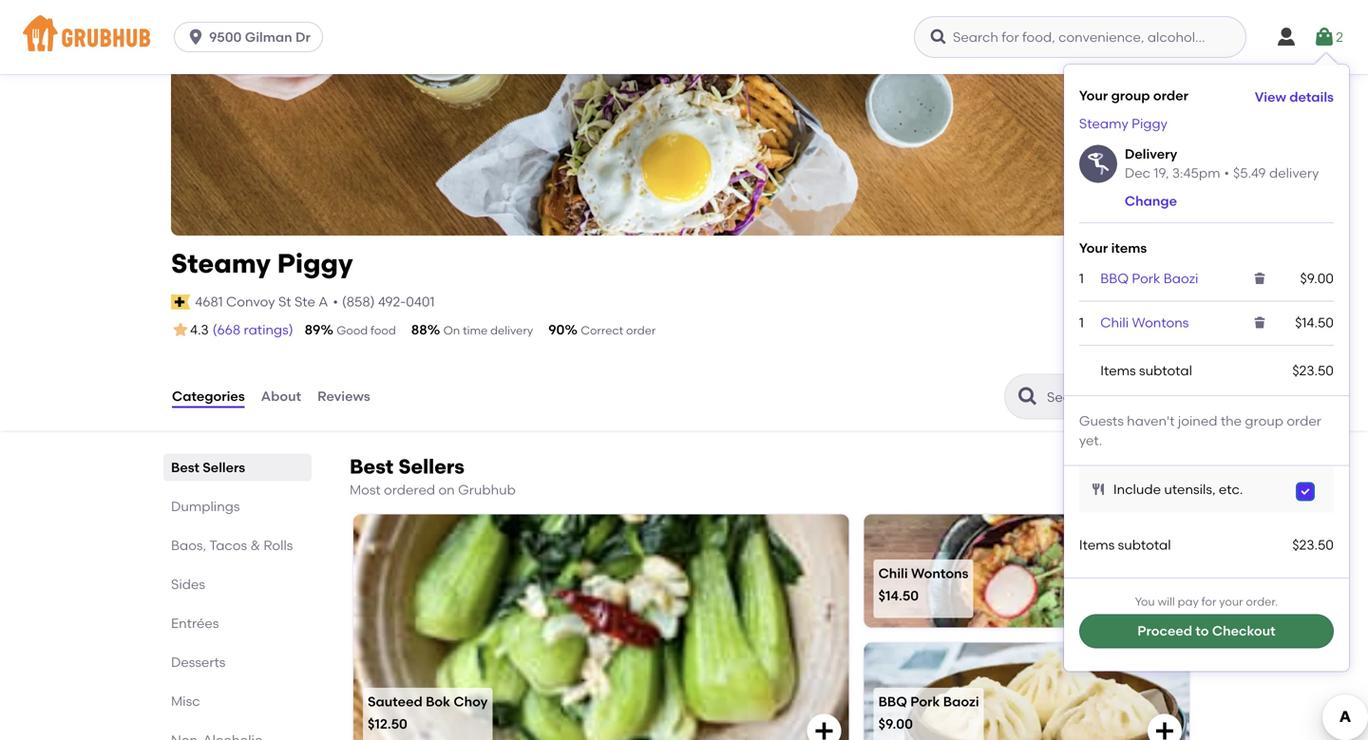 Task type: locate. For each thing, give the bounding box(es) containing it.
delivery
[[1125, 146, 1178, 162]]

sides
[[171, 576, 205, 592]]

bbq inside tooltip
[[1101, 271, 1129, 287]]

0 vertical spatial subtotal
[[1140, 362, 1193, 379]]

0 vertical spatial order
[[1154, 87, 1189, 104]]

group right the
[[1246, 413, 1284, 429]]

0 horizontal spatial pork
[[911, 694, 941, 710]]

chili wontons $14.50
[[879, 566, 969, 604]]

steamy piggy up 4681 convoy st ste a
[[171, 248, 353, 279]]

bok
[[426, 694, 451, 710]]

on time delivery
[[444, 324, 533, 337]]

1 vertical spatial baozi
[[944, 694, 980, 710]]

$5.49
[[1234, 165, 1267, 181]]

$9.00 inside tooltip
[[1301, 271, 1335, 287]]

sellers up 'on'
[[399, 455, 465, 479]]

90
[[549, 322, 565, 338]]

bbq pork baozi
[[1101, 271, 1199, 287]]

ordered
[[384, 482, 435, 498]]

order up steamy piggy link
[[1154, 87, 1189, 104]]

(668 ratings)
[[213, 322, 293, 338]]

steamy up '4681'
[[171, 248, 271, 279]]

baozi inside tooltip
[[1164, 271, 1199, 287]]

your
[[1220, 595, 1244, 609]]

wontons for chili wontons
[[1133, 315, 1190, 331]]

order right the correct
[[626, 324, 656, 337]]

0 vertical spatial •
[[1225, 165, 1230, 181]]

0 vertical spatial baozi
[[1164, 271, 1199, 287]]

subtotal down chili wontons link
[[1140, 362, 1193, 379]]

svg image
[[1276, 26, 1298, 48], [1314, 26, 1337, 48], [930, 28, 949, 47], [1253, 315, 1268, 330], [1154, 592, 1177, 615], [1154, 720, 1177, 740]]

1 vertical spatial items
[[1080, 537, 1115, 553]]

0 vertical spatial delivery
[[1270, 165, 1320, 181]]

pork
[[1132, 271, 1161, 287], [911, 694, 941, 710]]

best for best sellers
[[171, 459, 200, 476]]

• inside the delivery dec 19, 3:45pm • $5.49 delivery
[[1225, 165, 1230, 181]]

9500 gilman dr
[[209, 29, 311, 45]]

0 horizontal spatial piggy
[[277, 248, 353, 279]]

steamy piggy down your group order
[[1080, 115, 1168, 132]]

bbq
[[1101, 271, 1129, 287], [879, 694, 908, 710]]

1 horizontal spatial wontons
[[1133, 315, 1190, 331]]

wontons inside chili wontons $14.50
[[912, 566, 969, 582]]

sauteed
[[368, 694, 423, 710]]

delivery right time
[[491, 324, 533, 337]]

best
[[350, 455, 394, 479], [171, 459, 200, 476]]

0 horizontal spatial bbq
[[879, 694, 908, 710]]

star icon image
[[171, 320, 190, 339]]

delivery right $5.49
[[1270, 165, 1320, 181]]

1 vertical spatial bbq
[[879, 694, 908, 710]]

you will pay for your order.
[[1136, 595, 1279, 609]]

food
[[371, 324, 396, 337]]

time
[[463, 324, 488, 337]]

2 vertical spatial order
[[1287, 413, 1322, 429]]

steamy
[[1080, 115, 1129, 132], [171, 248, 271, 279]]

1 horizontal spatial order
[[1154, 87, 1189, 104]]

0 vertical spatial group
[[1112, 87, 1151, 104]]

0 vertical spatial $9.00
[[1301, 271, 1335, 287]]

chili inside chili wontons $14.50
[[879, 566, 908, 582]]

0 horizontal spatial $14.50
[[879, 588, 919, 604]]

subtotal
[[1140, 362, 1193, 379], [1119, 537, 1172, 553]]

chili
[[1101, 315, 1129, 331], [879, 566, 908, 582]]

best inside best sellers most ordered on grubhub
[[350, 455, 394, 479]]

• left $5.49
[[1225, 165, 1230, 181]]

will
[[1158, 595, 1176, 609]]

best up 'most'
[[350, 455, 394, 479]]

9500
[[209, 29, 242, 45]]

88
[[411, 322, 428, 338]]

pork for bbq pork baozi $9.00
[[911, 694, 941, 710]]

• right a
[[333, 294, 338, 310]]

sellers
[[399, 455, 465, 479], [203, 459, 245, 476]]

1
[[1080, 271, 1085, 287], [1080, 315, 1085, 331]]

1 vertical spatial wontons
[[912, 566, 969, 582]]

0 vertical spatial 1
[[1080, 271, 1085, 287]]

1 vertical spatial pork
[[911, 694, 941, 710]]

reviews
[[318, 388, 370, 405]]

Search Steamy Piggy search field
[[1046, 388, 1191, 406]]

1 horizontal spatial piggy
[[1132, 115, 1168, 132]]

steamy piggy
[[1080, 115, 1168, 132], [171, 248, 353, 279]]

order right the
[[1287, 413, 1322, 429]]

4681 convoy st ste a button
[[194, 292, 329, 313]]

1 horizontal spatial sellers
[[399, 455, 465, 479]]

grubhub
[[458, 482, 516, 498]]

1 $23.50 from the top
[[1293, 362, 1335, 379]]

proceed
[[1138, 623, 1193, 639]]

tacos
[[209, 537, 247, 554]]

1 vertical spatial steamy piggy
[[171, 248, 353, 279]]

order
[[1154, 87, 1189, 104], [626, 324, 656, 337], [1287, 413, 1322, 429]]

0 vertical spatial wontons
[[1133, 315, 1190, 331]]

your left items
[[1080, 240, 1109, 256]]

1 left chili wontons link
[[1080, 315, 1085, 331]]

1 down your items
[[1080, 271, 1085, 287]]

1 vertical spatial subtotal
[[1119, 537, 1172, 553]]

ratings)
[[244, 322, 293, 338]]

1 horizontal spatial •
[[1225, 165, 1230, 181]]

pork inside bbq pork baozi $9.00
[[911, 694, 941, 710]]

0 horizontal spatial wontons
[[912, 566, 969, 582]]

guests haven't joined the group order yet.
[[1080, 413, 1322, 449]]

1 1 from the top
[[1080, 271, 1085, 287]]

etc.
[[1219, 481, 1244, 498]]

dec
[[1125, 165, 1151, 181]]

2 horizontal spatial order
[[1287, 413, 1322, 429]]

on
[[444, 324, 460, 337]]

1 horizontal spatial baozi
[[1164, 271, 1199, 287]]

view
[[1255, 89, 1287, 105]]

search icon image
[[1017, 385, 1040, 408]]

pay
[[1178, 595, 1199, 609]]

0 vertical spatial piggy
[[1132, 115, 1168, 132]]

pork inside tooltip
[[1132, 271, 1161, 287]]

1 horizontal spatial steamy piggy
[[1080, 115, 1168, 132]]

bbq inside bbq pork baozi $9.00
[[879, 694, 908, 710]]

sellers inside best sellers most ordered on grubhub
[[399, 455, 465, 479]]

2 $23.50 from the top
[[1293, 537, 1335, 553]]

categories button
[[171, 362, 246, 431]]

wontons inside tooltip
[[1133, 315, 1190, 331]]

chili wontons
[[1101, 315, 1190, 331]]

1 vertical spatial your
[[1080, 240, 1109, 256]]

0 horizontal spatial best
[[171, 459, 200, 476]]

0 horizontal spatial steamy
[[171, 248, 271, 279]]

1 horizontal spatial group
[[1246, 413, 1284, 429]]

0 horizontal spatial chili
[[879, 566, 908, 582]]

correct order
[[581, 324, 656, 337]]

0 vertical spatial items subtotal
[[1101, 362, 1193, 379]]

subtotal down include
[[1119, 537, 1172, 553]]

piggy up a
[[277, 248, 353, 279]]

2 1 from the top
[[1080, 315, 1085, 331]]

0 horizontal spatial $9.00
[[879, 716, 913, 732]]

steamy up delivery icon on the right top
[[1080, 115, 1129, 132]]

1 horizontal spatial pork
[[1132, 271, 1161, 287]]

0 horizontal spatial sellers
[[203, 459, 245, 476]]

0 vertical spatial pork
[[1132, 271, 1161, 287]]

0 horizontal spatial •
[[333, 294, 338, 310]]

$12.50
[[368, 716, 408, 732]]

0 vertical spatial bbq
[[1101, 271, 1129, 287]]

correct
[[581, 324, 624, 337]]

1 vertical spatial delivery
[[491, 324, 533, 337]]

st
[[278, 294, 291, 310]]

1 horizontal spatial steamy
[[1080, 115, 1129, 132]]

0 vertical spatial your
[[1080, 87, 1109, 104]]

1 horizontal spatial $9.00
[[1301, 271, 1335, 287]]

1 vertical spatial $14.50
[[879, 588, 919, 604]]

delivery
[[1270, 165, 1320, 181], [491, 324, 533, 337]]

1 vertical spatial piggy
[[277, 248, 353, 279]]

steamy piggy logo image
[[1116, 198, 1183, 264]]

save this restaurant image
[[1112, 19, 1135, 42]]

0 vertical spatial $14.50
[[1296, 315, 1335, 331]]

items subtotal down include
[[1080, 537, 1172, 553]]

proceed to checkout
[[1138, 623, 1276, 639]]

on
[[439, 482, 455, 498]]

1 horizontal spatial chili
[[1101, 315, 1129, 331]]

2
[[1337, 29, 1344, 45]]

items down include
[[1080, 537, 1115, 553]]

bbq for bbq pork baozi
[[1101, 271, 1129, 287]]

1 vertical spatial $23.50
[[1293, 537, 1335, 553]]

0 horizontal spatial group
[[1112, 87, 1151, 104]]

svg image
[[186, 28, 205, 47], [1253, 271, 1268, 286], [1091, 482, 1106, 497], [1300, 486, 1312, 498], [813, 720, 836, 740]]

baozi for bbq pork baozi
[[1164, 271, 1199, 287]]

1 horizontal spatial bbq
[[1101, 271, 1129, 287]]

1 vertical spatial group
[[1246, 413, 1284, 429]]

chili for chili wontons $14.50
[[879, 566, 908, 582]]

baozi inside bbq pork baozi $9.00
[[944, 694, 980, 710]]

good
[[337, 324, 368, 337]]

caret left icon image
[[192, 19, 215, 42]]

1 vertical spatial chili
[[879, 566, 908, 582]]

dr
[[296, 29, 311, 45]]

best up dumplings
[[171, 459, 200, 476]]

1 vertical spatial $9.00
[[879, 716, 913, 732]]

piggy up the 'delivery'
[[1132, 115, 1168, 132]]

1 horizontal spatial delivery
[[1270, 165, 1320, 181]]

items
[[1101, 362, 1137, 379], [1080, 537, 1115, 553]]

group up steamy piggy link
[[1112, 87, 1151, 104]]

1 your from the top
[[1080, 87, 1109, 104]]

1 vertical spatial 1
[[1080, 315, 1085, 331]]

0 vertical spatial chili
[[1101, 315, 1129, 331]]

order inside guests haven't joined the group order yet.
[[1287, 413, 1322, 429]]

0 vertical spatial steamy piggy
[[1080, 115, 1168, 132]]

utensils,
[[1165, 481, 1216, 498]]

items subtotal up the search steamy piggy search field
[[1101, 362, 1193, 379]]

1 vertical spatial order
[[626, 324, 656, 337]]

2 your from the top
[[1080, 240, 1109, 256]]

group
[[1112, 87, 1151, 104], [1246, 413, 1284, 429]]

0 vertical spatial $23.50
[[1293, 362, 1335, 379]]

most
[[350, 482, 381, 498]]

for
[[1202, 595, 1217, 609]]

items up the search steamy piggy search field
[[1101, 362, 1137, 379]]

tooltip
[[1065, 53, 1350, 671]]

bbq for bbq pork baozi $9.00
[[879, 694, 908, 710]]

sellers up dumplings
[[203, 459, 245, 476]]

1 horizontal spatial best
[[350, 455, 394, 479]]

your for your items
[[1080, 240, 1109, 256]]

your
[[1080, 87, 1109, 104], [1080, 240, 1109, 256]]

0 horizontal spatial baozi
[[944, 694, 980, 710]]

your up steamy piggy link
[[1080, 87, 1109, 104]]

wontons
[[1133, 315, 1190, 331], [912, 566, 969, 582]]

subscription pass image
[[171, 295, 190, 310]]

$23.50
[[1293, 362, 1335, 379], [1293, 537, 1335, 553]]



Task type: describe. For each thing, give the bounding box(es) containing it.
4.3
[[190, 322, 209, 338]]

baos,
[[171, 537, 206, 554]]

rolls
[[264, 537, 293, 554]]

your items
[[1080, 240, 1148, 256]]

tooltip containing your group order
[[1065, 53, 1350, 671]]

main navigation navigation
[[0, 0, 1369, 74]]

about
[[261, 388, 301, 405]]

1 vertical spatial steamy
[[171, 248, 271, 279]]

chili wontons link
[[1101, 315, 1190, 331]]

misc
[[171, 693, 200, 709]]

baos, tacos & rolls
[[171, 537, 293, 554]]

choy
[[454, 694, 488, 710]]

items
[[1112, 240, 1148, 256]]

• (858) 492-0401
[[333, 294, 435, 310]]

baozi for bbq pork baozi $9.00
[[944, 694, 980, 710]]

desserts
[[171, 654, 226, 670]]

details
[[1290, 89, 1335, 105]]

dumplings
[[171, 498, 240, 515]]

good food
[[337, 324, 396, 337]]

gilman
[[245, 29, 292, 45]]

svg image inside 2 button
[[1314, 26, 1337, 48]]

share icon image
[[1154, 19, 1177, 42]]

convoy
[[226, 294, 275, 310]]

about button
[[260, 362, 302, 431]]

joined
[[1179, 413, 1218, 429]]

0401
[[406, 294, 435, 310]]

4681
[[195, 294, 223, 310]]

sellers for best sellers most ordered on grubhub
[[399, 455, 465, 479]]

view details button
[[1255, 80, 1335, 114]]

0 horizontal spatial order
[[626, 324, 656, 337]]

4681 convoy st ste a
[[195, 294, 328, 310]]

0 vertical spatial items
[[1101, 362, 1137, 379]]

view details
[[1255, 89, 1335, 105]]

steamy piggy link
[[1080, 115, 1168, 132]]

sellers for best sellers
[[203, 459, 245, 476]]

pork for bbq pork baozi
[[1132, 271, 1161, 287]]

include utensils, etc.
[[1114, 481, 1244, 498]]

include
[[1114, 481, 1162, 498]]

a
[[319, 294, 328, 310]]

categories
[[172, 388, 245, 405]]

your for your group order
[[1080, 87, 1109, 104]]

492-
[[378, 294, 406, 310]]

the
[[1221, 413, 1242, 429]]

(858)
[[342, 294, 375, 310]]

0 horizontal spatial steamy piggy
[[171, 248, 353, 279]]

best for best sellers most ordered on grubhub
[[350, 455, 394, 479]]

chili for chili wontons
[[1101, 315, 1129, 331]]

your group order
[[1080, 87, 1189, 104]]

$9.00 inside bbq pork baozi $9.00
[[879, 716, 913, 732]]

0 horizontal spatial delivery
[[491, 324, 533, 337]]

reviews button
[[317, 362, 371, 431]]

sauteed bok choy $12.50
[[368, 694, 488, 732]]

0 vertical spatial steamy
[[1080, 115, 1129, 132]]

1 vertical spatial •
[[333, 294, 338, 310]]

save this restaurant button
[[1106, 13, 1141, 48]]

yet.
[[1080, 432, 1103, 449]]

bbq pork baozi $9.00
[[879, 694, 980, 732]]

wontons for chili wontons $14.50
[[912, 566, 969, 582]]

1 horizontal spatial $14.50
[[1296, 315, 1335, 331]]

1 vertical spatial items subtotal
[[1080, 537, 1172, 553]]

(858) 492-0401 button
[[342, 292, 435, 312]]

&
[[250, 537, 260, 554]]

svg image inside 9500 gilman dr button
[[186, 28, 205, 47]]

to
[[1196, 623, 1210, 639]]

9500 gilman dr button
[[174, 22, 331, 52]]

you
[[1136, 595, 1156, 609]]

delivery dec 19, 3:45pm • $5.49 delivery
[[1125, 146, 1320, 181]]

svg image inside tooltip
[[1253, 315, 1268, 330]]

best sellers most ordered on grubhub
[[350, 455, 516, 498]]

3:45pm
[[1173, 165, 1221, 181]]

order.
[[1247, 595, 1279, 609]]

steamy piggy inside tooltip
[[1080, 115, 1168, 132]]

entrées
[[171, 615, 219, 631]]

Search for food, convenience, alcohol... search field
[[914, 16, 1247, 58]]

delivery inside the delivery dec 19, 3:45pm • $5.49 delivery
[[1270, 165, 1320, 181]]

1 for bbq
[[1080, 271, 1085, 287]]

ste
[[295, 294, 315, 310]]

19,
[[1154, 165, 1170, 181]]

1 for chili
[[1080, 315, 1085, 331]]

(668
[[213, 322, 241, 338]]

proceed to checkout button
[[1080, 614, 1335, 649]]

checkout
[[1213, 623, 1276, 639]]

best sellers
[[171, 459, 245, 476]]

delivery icon image
[[1080, 145, 1118, 183]]

$14.50 inside chili wontons $14.50
[[879, 588, 919, 604]]

guests
[[1080, 413, 1124, 429]]

bbq pork baozi link
[[1101, 271, 1199, 287]]

group inside guests haven't joined the group order yet.
[[1246, 413, 1284, 429]]

2 button
[[1314, 20, 1344, 54]]

haven't
[[1128, 413, 1175, 429]]

89
[[305, 322, 321, 338]]

change
[[1125, 193, 1178, 209]]



Task type: vqa. For each thing, say whether or not it's contained in the screenshot.
Chili Wontons $14.50
yes



